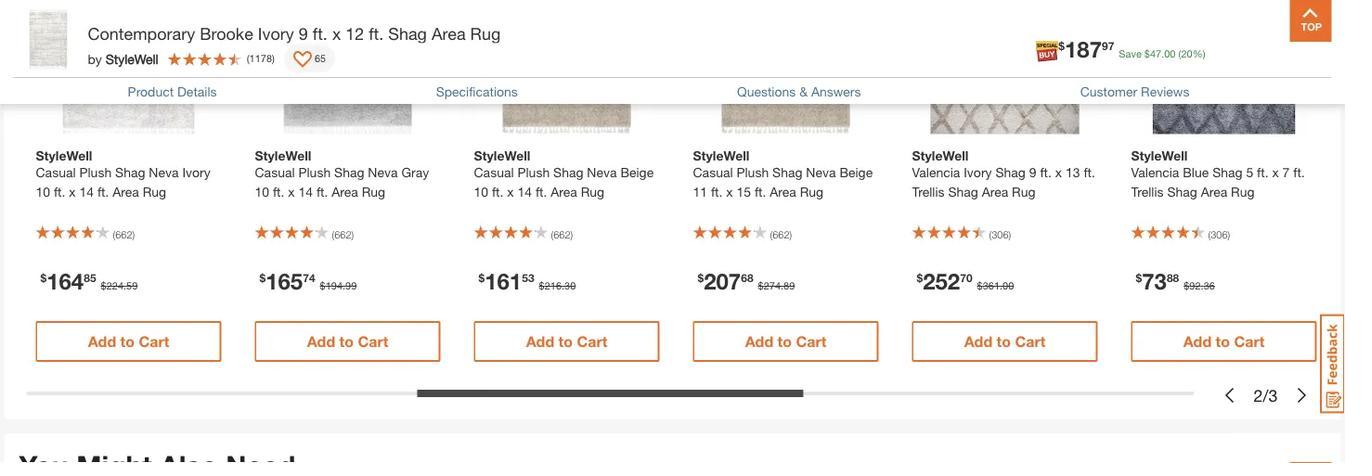 Task type: locate. For each thing, give the bounding box(es) containing it.
blue
[[1183, 165, 1210, 180]]

$ 164 85 $ 224 . 59
[[40, 268, 138, 294]]

10 for 165
[[255, 184, 269, 200]]

to down 361 on the right bottom of the page
[[997, 333, 1011, 351]]

14 up 53
[[518, 184, 532, 200]]

questions & answers button
[[737, 84, 861, 100], [737, 84, 861, 100]]

5 add to cart button from the left
[[913, 321, 1098, 362]]

6 add to cart button from the left
[[1132, 321, 1317, 362]]

questions
[[737, 84, 796, 100]]

beige
[[621, 165, 654, 180], [840, 165, 873, 180]]

( 662 ) up 59
[[113, 228, 135, 241]]

add to cart button down "89"
[[693, 321, 879, 362]]

add down 224
[[88, 333, 116, 351]]

( 662 ) for 161
[[551, 228, 573, 241]]

4 casual from the left
[[693, 165, 733, 180]]

662
[[115, 228, 132, 241], [335, 228, 352, 241], [554, 228, 571, 241], [773, 228, 790, 241]]

add to cart down 361 on the right bottom of the page
[[965, 333, 1046, 351]]

2 306 from the left
[[1211, 228, 1228, 241]]

2 casual from the left
[[255, 165, 295, 180]]

4 neva from the left
[[807, 165, 836, 180]]

2 plush from the left
[[299, 165, 331, 180]]

x inside stylewell casual plush shag neva gray 10 ft. x 14 ft. area rug
[[288, 184, 295, 200]]

rug inside stylewell casual plush shag neva gray 10 ft. x 14 ft. area rug
[[362, 184, 386, 200]]

1 ( 662 ) from the left
[[113, 228, 135, 241]]

70
[[961, 272, 973, 285]]

stylewell inside stylewell casual plush shag neva gray 10 ft. x 14 ft. area rug
[[255, 148, 312, 163]]

4 ( 662 ) from the left
[[770, 228, 792, 241]]

valencia
[[913, 165, 961, 180], [1132, 165, 1180, 180]]

add to cart button up previous slide 'icon' at the bottom
[[1132, 321, 1317, 362]]

$ left 88
[[1136, 272, 1143, 285]]

3 ( 662 ) from the left
[[551, 228, 573, 241]]

13
[[1066, 165, 1081, 180]]

0 horizontal spatial 00
[[1003, 280, 1015, 292]]

1178
[[249, 52, 272, 65]]

2 cart from the left
[[358, 333, 389, 351]]

ivory
[[258, 23, 294, 43], [182, 165, 211, 180], [964, 165, 992, 180]]

casual inside stylewell casual plush shag neva beige 11 ft. x 15 ft. area rug
[[693, 165, 733, 180]]

trellis inside stylewell valencia ivory shag 9 ft. x 13 ft. trellis shag area rug
[[913, 184, 945, 200]]

( 306 ) up 361 on the right bottom of the page
[[990, 228, 1012, 241]]

shag for 165
[[334, 165, 365, 180]]

85
[[84, 272, 96, 285]]

1 vertical spatial 00
[[1003, 280, 1015, 292]]

add for 207
[[745, 333, 774, 351]]

274
[[764, 280, 781, 292]]

1 horizontal spatial 10
[[255, 184, 269, 200]]

casual plush shag neva beige 11 ft. x 15 ft. area rug image
[[684, 0, 888, 134]]

previous slide image
[[1223, 388, 1238, 403]]

( 306 ) for 252
[[990, 228, 1012, 241]]

ft.
[[313, 23, 328, 43], [369, 23, 384, 43], [1041, 165, 1052, 180], [1084, 165, 1096, 180], [1258, 165, 1269, 180], [1294, 165, 1306, 180], [54, 184, 65, 200], [97, 184, 109, 200], [273, 184, 285, 200], [317, 184, 328, 200], [492, 184, 504, 200], [536, 184, 547, 200], [711, 184, 723, 200], [755, 184, 767, 200]]

1 plush from the left
[[79, 165, 112, 180]]

x inside stylewell valencia blue shag 5 ft. x 7 ft. trellis shag area rug
[[1273, 165, 1280, 180]]

10 up 165
[[255, 184, 269, 200]]

( 306 ) up 36
[[1209, 228, 1231, 241]]

) up "89"
[[790, 228, 792, 241]]

shag for 207
[[773, 165, 803, 180]]

$ left 97
[[1059, 40, 1065, 53]]

4 add to cart from the left
[[745, 333, 827, 351]]

to for 73
[[1216, 333, 1231, 351]]

add to cart down the 99 at the bottom of the page
[[307, 333, 389, 351]]

3 to from the left
[[559, 333, 573, 351]]

x up 161
[[507, 184, 514, 200]]

) for 207
[[790, 228, 792, 241]]

3 add from the left
[[526, 333, 555, 351]]

neva inside stylewell casual plush shag neva beige 10 ft. x 14 ft. area rug
[[587, 165, 617, 180]]

stylewell for 207
[[693, 148, 750, 163]]

( up 361 on the right bottom of the page
[[990, 228, 992, 241]]

to down 59
[[120, 333, 135, 351]]

14 up 74
[[299, 184, 313, 200]]

reviews
[[1142, 84, 1190, 100]]

shag for 164
[[115, 165, 145, 180]]

rug for 165
[[362, 184, 386, 200]]

20
[[1182, 47, 1193, 59]]

rug for 252
[[1012, 184, 1036, 200]]

area inside stylewell casual plush shag neva beige 11 ft. x 15 ft. area rug
[[770, 184, 797, 200]]

add for 252
[[965, 333, 993, 351]]

plush
[[79, 165, 112, 180], [299, 165, 331, 180], [518, 165, 550, 180], [737, 165, 769, 180]]

1 casual from the left
[[36, 165, 76, 180]]

rug for 161
[[581, 184, 605, 200]]

product details
[[128, 84, 217, 100]]

3 add to cart from the left
[[526, 333, 608, 351]]

0 horizontal spatial 14
[[79, 184, 94, 200]]

1 horizontal spatial 00
[[1165, 47, 1176, 59]]

to
[[120, 333, 135, 351], [340, 333, 354, 351], [559, 333, 573, 351], [778, 333, 792, 351], [997, 333, 1011, 351], [1216, 333, 1231, 351]]

casual inside stylewell casual plush shag neva beige 10 ft. x 14 ft. area rug
[[474, 165, 514, 180]]

x up 164
[[69, 184, 76, 200]]

$ right 85
[[101, 280, 107, 292]]

2 horizontal spatial 10
[[474, 184, 489, 200]]

valencia inside stylewell valencia ivory shag 9 ft. x 13 ft. trellis shag area rug
[[913, 165, 961, 180]]

area inside stylewell casual plush shag neva gray 10 ft. x 14 ft. area rug
[[332, 184, 358, 200]]

plush for 161
[[518, 165, 550, 180]]

trellis
[[913, 184, 945, 200], [1132, 184, 1164, 200]]

6 cart from the left
[[1235, 333, 1265, 351]]

662 up the 99 at the bottom of the page
[[335, 228, 352, 241]]

0 horizontal spatial ivory
[[182, 165, 211, 180]]

0 vertical spatial 9
[[299, 23, 308, 43]]

cart
[[139, 333, 169, 351], [358, 333, 389, 351], [577, 333, 608, 351], [796, 333, 827, 351], [1016, 333, 1046, 351], [1235, 333, 1265, 351]]

add to cart for 164
[[88, 333, 169, 351]]

00
[[1165, 47, 1176, 59], [1003, 280, 1015, 292]]

x up 165
[[288, 184, 295, 200]]

trellis up the '252'
[[913, 184, 945, 200]]

. right 88
[[1201, 280, 1204, 292]]

14 inside stylewell casual plush shag neva gray 10 ft. x 14 ft. area rug
[[299, 184, 313, 200]]

14
[[79, 184, 94, 200], [299, 184, 313, 200], [518, 184, 532, 200]]

casual
[[36, 165, 76, 180], [255, 165, 295, 180], [474, 165, 514, 180], [693, 165, 733, 180]]

casual plush shag neva gray 10 ft. x 14 ft. area rug image
[[246, 0, 450, 134]]

2 ( 662 ) from the left
[[332, 228, 354, 241]]

specifications button
[[436, 84, 518, 100], [436, 84, 518, 100]]

. for 165
[[343, 280, 346, 292]]

( up 216
[[551, 228, 554, 241]]

area for 73
[[1202, 184, 1228, 200]]

rug inside stylewell valencia ivory shag 9 ft. x 13 ft. trellis shag area rug
[[1012, 184, 1036, 200]]

10
[[36, 184, 50, 200], [255, 184, 269, 200], [474, 184, 489, 200]]

92
[[1190, 280, 1201, 292]]

shag
[[388, 23, 427, 43], [115, 165, 145, 180], [334, 165, 365, 180], [554, 165, 584, 180], [773, 165, 803, 180], [996, 165, 1026, 180], [1213, 165, 1243, 180], [949, 184, 979, 200], [1168, 184, 1198, 200]]

valencia for 252
[[913, 165, 961, 180]]

top button
[[1291, 0, 1332, 42]]

3 casual from the left
[[474, 165, 514, 180]]

2 add from the left
[[307, 333, 335, 351]]

add to cart button for 164
[[36, 321, 222, 362]]

662 up "89"
[[773, 228, 790, 241]]

4 662 from the left
[[773, 228, 790, 241]]

add down the 92
[[1184, 333, 1212, 351]]

trellis up '73'
[[1132, 184, 1164, 200]]

. inside "$ 161 53 $ 216 . 30"
[[562, 280, 565, 292]]

area for 252
[[982, 184, 1009, 200]]

add down 361 on the right bottom of the page
[[965, 333, 993, 351]]

0 horizontal spatial valencia
[[913, 165, 961, 180]]

casual inside stylewell casual plush shag neva gray 10 ft. x 14 ft. area rug
[[255, 165, 295, 180]]

$ right 74
[[320, 280, 326, 292]]

shag inside stylewell casual plush shag neva beige 10 ft. x 14 ft. area rug
[[554, 165, 584, 180]]

neva for 164
[[149, 165, 179, 180]]

.
[[1162, 47, 1165, 59], [124, 280, 126, 292], [343, 280, 346, 292], [562, 280, 565, 292], [781, 280, 784, 292], [1000, 280, 1003, 292], [1201, 280, 1204, 292]]

1 neva from the left
[[149, 165, 179, 180]]

14 up 85
[[79, 184, 94, 200]]

0 horizontal spatial 10
[[36, 184, 50, 200]]

%)
[[1193, 47, 1206, 59]]

stylewell inside stylewell valencia ivory shag 9 ft. x 13 ft. trellis shag area rug
[[913, 148, 969, 163]]

plush inside stylewell casual plush shag neva gray 10 ft. x 14 ft. area rug
[[299, 165, 331, 180]]

stylewell
[[106, 51, 159, 66], [36, 148, 92, 163], [255, 148, 312, 163], [474, 148, 531, 163], [693, 148, 750, 163], [913, 148, 969, 163], [1132, 148, 1188, 163]]

$ 207 68 $ 274 . 89
[[698, 268, 795, 294]]

add to cart up previous slide 'icon' at the bottom
[[1184, 333, 1265, 351]]

2 trellis from the left
[[1132, 184, 1164, 200]]

( 306 )
[[990, 228, 1012, 241], [1209, 228, 1231, 241]]

add down 216
[[526, 333, 555, 351]]

beige inside stylewell casual plush shag neva beige 10 ft. x 14 ft. area rug
[[621, 165, 654, 180]]

stylewell casual plush shag neva beige 10 ft. x 14 ft. area rug
[[474, 148, 654, 200]]

9
[[299, 23, 308, 43], [1030, 165, 1037, 180]]

to down "89"
[[778, 333, 792, 351]]

( 662 ) up the 99 at the bottom of the page
[[332, 228, 354, 241]]

beige inside stylewell casual plush shag neva beige 11 ft. x 15 ft. area rug
[[840, 165, 873, 180]]

3 cart from the left
[[577, 333, 608, 351]]

add to cart down "89"
[[745, 333, 827, 351]]

306 for 252
[[992, 228, 1009, 241]]

1 horizontal spatial ( 306 )
[[1209, 228, 1231, 241]]

plush inside stylewell casual plush shag neva beige 10 ft. x 14 ft. area rug
[[518, 165, 550, 180]]

x left "13"
[[1056, 165, 1063, 180]]

stylewell inside stylewell casual plush shag neva beige 11 ft. x 15 ft. area rug
[[693, 148, 750, 163]]

( up 36
[[1209, 228, 1211, 241]]

2 add to cart from the left
[[307, 333, 389, 351]]

2 horizontal spatial ivory
[[964, 165, 992, 180]]

2 662 from the left
[[335, 228, 352, 241]]

plush inside stylewell casual plush shag neva beige 11 ft. x 15 ft. area rug
[[737, 165, 769, 180]]

gray
[[402, 165, 429, 180]]

1 add to cart button from the left
[[36, 321, 222, 362]]

. right 85
[[124, 280, 126, 292]]

3 14 from the left
[[518, 184, 532, 200]]

area for 165
[[332, 184, 358, 200]]

product details button
[[128, 84, 217, 100], [128, 84, 217, 100]]

1 trellis from the left
[[913, 184, 945, 200]]

) up the 99 at the bottom of the page
[[352, 228, 354, 241]]

10 inside stylewell casual plush shag neva gray 10 ft. x 14 ft. area rug
[[255, 184, 269, 200]]

1 beige from the left
[[621, 165, 654, 180]]

shag inside 'stylewell casual plush shag neva ivory 10 ft. x 14 ft. area rug'
[[115, 165, 145, 180]]

product
[[128, 84, 174, 100]]

9 up 65 dropdown button
[[299, 23, 308, 43]]

0 horizontal spatial beige
[[621, 165, 654, 180]]

1 10 from the left
[[36, 184, 50, 200]]

. inside "$ 164 85 $ 224 . 59"
[[124, 280, 126, 292]]

1 valencia from the left
[[913, 165, 961, 180]]

$ right 53
[[539, 280, 545, 292]]

1 horizontal spatial 14
[[299, 184, 313, 200]]

add to cart for 252
[[965, 333, 1046, 351]]

( for 164
[[113, 228, 115, 241]]

x inside stylewell valencia ivory shag 9 ft. x 13 ft. trellis shag area rug
[[1056, 165, 1063, 180]]

1 cart from the left
[[139, 333, 169, 351]]

to up previous slide 'icon' at the bottom
[[1216, 333, 1231, 351]]

plush inside 'stylewell casual plush shag neva ivory 10 ft. x 14 ft. area rug'
[[79, 165, 112, 180]]

ft. up 161
[[492, 184, 504, 200]]

4 cart from the left
[[796, 333, 827, 351]]

. right 53
[[562, 280, 565, 292]]

( up 274
[[770, 228, 773, 241]]

306 up 361 on the right bottom of the page
[[992, 228, 1009, 241]]

) for 161
[[571, 228, 573, 241]]

stylewell for 252
[[913, 148, 969, 163]]

5 add to cart from the left
[[965, 333, 1046, 351]]

stylewell inside 'stylewell casual plush shag neva ivory 10 ft. x 14 ft. area rug'
[[36, 148, 92, 163]]

) down stylewell valencia ivory shag 9 ft. x 13 ft. trellis shag area rug
[[1009, 228, 1012, 241]]

194
[[326, 280, 343, 292]]

1 horizontal spatial ivory
[[258, 23, 294, 43]]

neva for 161
[[587, 165, 617, 180]]

2 valencia from the left
[[1132, 165, 1180, 180]]

. inside the $ 252 70 $ 361 . 00
[[1000, 280, 1003, 292]]

) up 30 at the left of page
[[571, 228, 573, 241]]

12
[[346, 23, 364, 43]]

1 vertical spatial 9
[[1030, 165, 1037, 180]]

rug
[[470, 23, 501, 43], [143, 184, 166, 200], [362, 184, 386, 200], [581, 184, 605, 200], [800, 184, 824, 200], [1012, 184, 1036, 200], [1232, 184, 1255, 200]]

) up 59
[[132, 228, 135, 241]]

361
[[983, 280, 1000, 292]]

casual for 161
[[474, 165, 514, 180]]

x left 7
[[1273, 165, 1280, 180]]

2 neva from the left
[[368, 165, 398, 180]]

00 inside the $ 252 70 $ 361 . 00
[[1003, 280, 1015, 292]]

rug inside 'stylewell casual plush shag neva ivory 10 ft. x 14 ft. area rug'
[[143, 184, 166, 200]]

neva
[[149, 165, 179, 180], [368, 165, 398, 180], [587, 165, 617, 180], [807, 165, 836, 180]]

rug inside stylewell casual plush shag neva beige 10 ft. x 14 ft. area rug
[[581, 184, 605, 200]]

rug inside stylewell casual plush shag neva beige 11 ft. x 15 ft. area rug
[[800, 184, 824, 200]]

. right 74
[[343, 280, 346, 292]]

. inside $ 207 68 $ 274 . 89
[[781, 280, 784, 292]]

cart for 73
[[1235, 333, 1265, 351]]

add to cart button down 361 on the right bottom of the page
[[913, 321, 1098, 362]]

area inside stylewell casual plush shag neva beige 10 ft. x 14 ft. area rug
[[551, 184, 577, 200]]

add for 73
[[1184, 333, 1212, 351]]

0 horizontal spatial ( 306 )
[[990, 228, 1012, 241]]

contemporary brooke ivory 9 ft. x 12 ft. shag area rug
[[88, 23, 501, 43]]

1 horizontal spatial beige
[[840, 165, 873, 180]]

display image
[[293, 51, 312, 70]]

$ left 70
[[917, 272, 923, 285]]

4 to from the left
[[778, 333, 792, 351]]

add to cart button down 59
[[36, 321, 222, 362]]

662 for 164
[[115, 228, 132, 241]]

add down 194
[[307, 333, 335, 351]]

11
[[693, 184, 708, 200]]

1 662 from the left
[[115, 228, 132, 241]]

add down 274
[[745, 333, 774, 351]]

add to cart button
[[36, 321, 222, 362], [255, 321, 441, 362], [474, 321, 660, 362], [693, 321, 879, 362], [913, 321, 1098, 362], [1132, 321, 1317, 362]]

( up 224
[[113, 228, 115, 241]]

( 662 ) for 165
[[332, 228, 354, 241]]

add to cart for 73
[[1184, 333, 1265, 351]]

. inside $ 73 88 $ 92 . 36
[[1201, 280, 1204, 292]]

662 up 30 at the left of page
[[554, 228, 571, 241]]

10 up 164
[[36, 184, 50, 200]]

. right 70
[[1000, 280, 1003, 292]]

cart for 165
[[358, 333, 389, 351]]

4 plush from the left
[[737, 165, 769, 180]]

3 plush from the left
[[518, 165, 550, 180]]

area inside stylewell valencia blue shag 5 ft. x 7 ft. trellis shag area rug
[[1202, 184, 1228, 200]]

53
[[522, 272, 535, 285]]

5 add from the left
[[965, 333, 993, 351]]

add to cart button down 30 at the left of page
[[474, 321, 660, 362]]

shag inside stylewell casual plush shag neva beige 11 ft. x 15 ft. area rug
[[773, 165, 803, 180]]

5 to from the left
[[997, 333, 1011, 351]]

stylewell inside stylewell casual plush shag neva beige 10 ft. x 14 ft. area rug
[[474, 148, 531, 163]]

$ inside $ 187 97
[[1059, 40, 1065, 53]]

add to cart down 59
[[88, 333, 169, 351]]

2 14 from the left
[[299, 184, 313, 200]]

area inside 'stylewell casual plush shag neva ivory 10 ft. x 14 ft. area rug'
[[113, 184, 139, 200]]

2 horizontal spatial 14
[[518, 184, 532, 200]]

1 horizontal spatial 306
[[1211, 228, 1228, 241]]

1 306 from the left
[[992, 228, 1009, 241]]

2 beige from the left
[[840, 165, 873, 180]]

$
[[1059, 40, 1065, 53], [1145, 47, 1151, 59], [40, 272, 47, 285], [260, 272, 266, 285], [479, 272, 485, 285], [698, 272, 704, 285], [917, 272, 923, 285], [1136, 272, 1143, 285], [101, 280, 107, 292], [320, 280, 326, 292], [539, 280, 545, 292], [758, 280, 764, 292], [978, 280, 983, 292], [1184, 280, 1190, 292]]

164
[[47, 268, 84, 294]]

trellis inside stylewell valencia blue shag 5 ft. x 7 ft. trellis shag area rug
[[1132, 184, 1164, 200]]

2 add to cart button from the left
[[255, 321, 441, 362]]

to for 161
[[559, 333, 573, 351]]

4 add from the left
[[745, 333, 774, 351]]

. for 73
[[1201, 280, 1204, 292]]

add to cart for 207
[[745, 333, 827, 351]]

( for 207
[[770, 228, 773, 241]]

add to cart button for 161
[[474, 321, 660, 362]]

stylewell casual plush shag neva gray 10 ft. x 14 ft. area rug
[[255, 148, 429, 200]]

1 ( 306 ) from the left
[[990, 228, 1012, 241]]

rug inside stylewell valencia blue shag 5 ft. x 7 ft. trellis shag area rug
[[1232, 184, 1255, 200]]

ivory inside 'stylewell casual plush shag neva ivory 10 ft. x 14 ft. area rug'
[[182, 165, 211, 180]]

1 14 from the left
[[79, 184, 94, 200]]

next slide image
[[1295, 388, 1310, 403]]

68
[[741, 272, 754, 285]]

neva inside stylewell casual plush shag neva gray 10 ft. x 14 ft. area rug
[[368, 165, 398, 180]]

1 horizontal spatial valencia
[[1132, 165, 1180, 180]]

add to cart button down the 99 at the bottom of the page
[[255, 321, 441, 362]]

14 inside 'stylewell casual plush shag neva ivory 10 ft. x 14 ft. area rug'
[[79, 184, 94, 200]]

valencia inside stylewell valencia blue shag 5 ft. x 7 ft. trellis shag area rug
[[1132, 165, 1180, 180]]

$ left the 68
[[698, 272, 704, 285]]

ft. right "13"
[[1084, 165, 1096, 180]]

6 add to cart from the left
[[1184, 333, 1265, 351]]

2 to from the left
[[340, 333, 354, 351]]

662 up 59
[[115, 228, 132, 241]]

to down the 99 at the bottom of the page
[[340, 333, 354, 351]]

3 add to cart button from the left
[[474, 321, 660, 362]]

1 add from the left
[[88, 333, 116, 351]]

6 to from the left
[[1216, 333, 1231, 351]]

. inside the $ 165 74 $ 194 . 99
[[343, 280, 346, 292]]

10 for 164
[[36, 184, 50, 200]]

9 left "13"
[[1030, 165, 1037, 180]]

casual plush shag neva ivory 10 ft. x 14 ft. area rug image
[[26, 0, 231, 134]]

2 / 3
[[1254, 385, 1278, 405]]

3 662 from the left
[[554, 228, 571, 241]]

area
[[432, 23, 466, 43], [113, 184, 139, 200], [332, 184, 358, 200], [551, 184, 577, 200], [770, 184, 797, 200], [982, 184, 1009, 200], [1202, 184, 1228, 200]]

187
[[1065, 35, 1102, 62]]

shag for 161
[[554, 165, 584, 180]]

2
[[1254, 385, 1264, 405]]

1 horizontal spatial 9
[[1030, 165, 1037, 180]]

neva inside stylewell casual plush shag neva beige 11 ft. x 15 ft. area rug
[[807, 165, 836, 180]]

add to cart for 161
[[526, 333, 608, 351]]

6 add from the left
[[1184, 333, 1212, 351]]

area for 207
[[770, 184, 797, 200]]

) left display icon
[[272, 52, 275, 65]]

( 662 ) up "89"
[[770, 228, 792, 241]]

2 ( 306 ) from the left
[[1209, 228, 1231, 241]]

10 inside 'stylewell casual plush shag neva ivory 10 ft. x 14 ft. area rug'
[[36, 184, 50, 200]]

14 inside stylewell casual plush shag neva beige 10 ft. x 14 ft. area rug
[[518, 184, 532, 200]]

1 horizontal spatial trellis
[[1132, 184, 1164, 200]]

ivory inside stylewell valencia ivory shag 9 ft. x 13 ft. trellis shag area rug
[[964, 165, 992, 180]]

0 horizontal spatial trellis
[[913, 184, 945, 200]]

00 right 47
[[1165, 47, 1176, 59]]

area for 164
[[113, 184, 139, 200]]

( 662 ) up 30 at the left of page
[[551, 228, 573, 241]]

to for 165
[[340, 333, 354, 351]]

(
[[1179, 47, 1182, 59], [247, 52, 249, 65], [113, 228, 115, 241], [332, 228, 335, 241], [551, 228, 554, 241], [770, 228, 773, 241], [990, 228, 992, 241], [1209, 228, 1211, 241]]

3 10 from the left
[[474, 184, 489, 200]]

) for 252
[[1009, 228, 1012, 241]]

. right the 68
[[781, 280, 784, 292]]

306 up 36
[[1211, 228, 1228, 241]]

1 to from the left
[[120, 333, 135, 351]]

1 add to cart from the left
[[88, 333, 169, 351]]

5 cart from the left
[[1016, 333, 1046, 351]]

ft. right 11 in the top right of the page
[[711, 184, 723, 200]]

14 for 161
[[518, 184, 532, 200]]

( for 165
[[332, 228, 335, 241]]

3 neva from the left
[[587, 165, 617, 180]]

2 10 from the left
[[255, 184, 269, 200]]

add to cart
[[88, 333, 169, 351], [307, 333, 389, 351], [526, 333, 608, 351], [745, 333, 827, 351], [965, 333, 1046, 351], [1184, 333, 1265, 351]]

add
[[88, 333, 116, 351], [307, 333, 335, 351], [526, 333, 555, 351], [745, 333, 774, 351], [965, 333, 993, 351], [1184, 333, 1212, 351]]

( up 194
[[332, 228, 335, 241]]

73
[[1143, 268, 1167, 294]]

4 add to cart button from the left
[[693, 321, 879, 362]]

casual plush shag neva beige 10 ft. x 14 ft. area rug image
[[465, 0, 669, 134]]

stylewell casual plush shag neva beige 11 ft. x 15 ft. area rug
[[693, 148, 873, 200]]

casual inside 'stylewell casual plush shag neva ivory 10 ft. x 14 ft. area rug'
[[36, 165, 76, 180]]

stylewell inside stylewell valencia blue shag 5 ft. x 7 ft. trellis shag area rug
[[1132, 148, 1188, 163]]

10 inside stylewell casual plush shag neva beige 10 ft. x 14 ft. area rug
[[474, 184, 489, 200]]

add to cart down 30 at the left of page
[[526, 333, 608, 351]]

beige for 161
[[621, 165, 654, 180]]

ft. up "$ 164 85 $ 224 . 59"
[[97, 184, 109, 200]]

0 horizontal spatial 306
[[992, 228, 1009, 241]]

neva inside 'stylewell casual plush shag neva ivory 10 ft. x 14 ft. area rug'
[[149, 165, 179, 180]]

) down stylewell valencia blue shag 5 ft. x 7 ft. trellis shag area rug
[[1228, 228, 1231, 241]]

area inside stylewell valencia ivory shag 9 ft. x 13 ft. trellis shag area rug
[[982, 184, 1009, 200]]

customer reviews button
[[1081, 84, 1190, 100], [1081, 84, 1190, 100]]

306
[[992, 228, 1009, 241], [1211, 228, 1228, 241]]

ft. up "65"
[[313, 23, 328, 43]]

0 horizontal spatial 9
[[299, 23, 308, 43]]

10 up 161
[[474, 184, 489, 200]]

to down 30 at the left of page
[[559, 333, 573, 351]]

shag inside stylewell casual plush shag neva gray 10 ft. x 14 ft. area rug
[[334, 165, 365, 180]]

. for 252
[[1000, 280, 1003, 292]]



Task type: vqa. For each thing, say whether or not it's contained in the screenshot.


Task type: describe. For each thing, give the bounding box(es) containing it.
207
[[704, 268, 741, 294]]

7
[[1283, 165, 1290, 180]]

( 1178 )
[[247, 52, 275, 65]]

( for 73
[[1209, 228, 1211, 241]]

$ left 74
[[260, 272, 266, 285]]

14 for 164
[[79, 184, 94, 200]]

ft. right 12
[[369, 23, 384, 43]]

662 for 207
[[773, 228, 790, 241]]

306 for 73
[[1211, 228, 1228, 241]]

59
[[126, 280, 138, 292]]

valencia for 73
[[1132, 165, 1180, 180]]

97
[[1102, 40, 1115, 53]]

plush for 164
[[79, 165, 112, 180]]

( 662 ) for 164
[[113, 228, 135, 241]]

customer reviews
[[1081, 84, 1190, 100]]

662 for 165
[[335, 228, 352, 241]]

$ 161 53 $ 216 . 30
[[479, 268, 576, 294]]

252
[[923, 268, 961, 294]]

ft. right 7
[[1294, 165, 1306, 180]]

add for 165
[[307, 333, 335, 351]]

ft. up "$ 161 53 $ 216 . 30"
[[536, 184, 547, 200]]

to for 252
[[997, 333, 1011, 351]]

74
[[303, 272, 315, 285]]

88
[[1167, 272, 1180, 285]]

customer
[[1081, 84, 1138, 100]]

by stylewell
[[88, 51, 159, 66]]

beige for 207
[[840, 165, 873, 180]]

trellis for 73
[[1132, 184, 1164, 200]]

&
[[800, 84, 808, 100]]

10 for 161
[[474, 184, 489, 200]]

( 306 ) for 73
[[1209, 228, 1231, 241]]

99
[[346, 280, 357, 292]]

stylewell for 164
[[36, 148, 92, 163]]

662 for 161
[[554, 228, 571, 241]]

stylewell valencia blue shag 5 ft. x 7 ft. trellis shag area rug
[[1132, 148, 1306, 200]]

89
[[784, 280, 795, 292]]

rug for 207
[[800, 184, 824, 200]]

neva for 165
[[368, 165, 398, 180]]

47
[[1151, 47, 1162, 59]]

. left 20
[[1162, 47, 1165, 59]]

$ 187 97
[[1059, 35, 1115, 62]]

0 vertical spatial 00
[[1165, 47, 1176, 59]]

ft. left "13"
[[1041, 165, 1052, 180]]

add to cart button for 207
[[693, 321, 879, 362]]

9 inside stylewell valencia ivory shag 9 ft. x 13 ft. trellis shag area rug
[[1030, 165, 1037, 180]]

plush for 165
[[299, 165, 331, 180]]

. for 207
[[781, 280, 784, 292]]

30
[[565, 280, 576, 292]]

details
[[177, 84, 217, 100]]

14 for 165
[[299, 184, 313, 200]]

224
[[107, 280, 124, 292]]

stylewell casual plush shag neva ivory 10 ft. x 14 ft. area rug
[[36, 148, 211, 200]]

trellis for 252
[[913, 184, 945, 200]]

( for 161
[[551, 228, 554, 241]]

questions & answers
[[737, 84, 861, 100]]

36
[[1204, 280, 1216, 292]]

x inside stylewell casual plush shag neva beige 10 ft. x 14 ft. area rug
[[507, 184, 514, 200]]

x left 12
[[332, 23, 341, 43]]

3
[[1269, 385, 1278, 405]]

contemporary
[[88, 23, 195, 43]]

answers
[[812, 84, 861, 100]]

ft. up 165
[[273, 184, 285, 200]]

to for 207
[[778, 333, 792, 351]]

neva for 207
[[807, 165, 836, 180]]

x inside 'stylewell casual plush shag neva ivory 10 ft. x 14 ft. area rug'
[[69, 184, 76, 200]]

cart for 161
[[577, 333, 608, 351]]

stylewell for 165
[[255, 148, 312, 163]]

$ right 88
[[1184, 280, 1190, 292]]

$ right 70
[[978, 280, 983, 292]]

ft. up 164
[[54, 184, 65, 200]]

) for 165
[[352, 228, 354, 241]]

65 button
[[284, 45, 335, 72]]

$ 252 70 $ 361 . 00
[[917, 268, 1015, 294]]

add to cart button for 252
[[913, 321, 1098, 362]]

stylewell valencia ivory shag 9 ft. x 13 ft. trellis shag area rug
[[913, 148, 1096, 200]]

165
[[266, 268, 303, 294]]

ft. right the 5
[[1258, 165, 1269, 180]]

add for 164
[[88, 333, 116, 351]]

add to cart for 165
[[307, 333, 389, 351]]

$ left 85
[[40, 272, 47, 285]]

216
[[545, 280, 562, 292]]

casual for 164
[[36, 165, 76, 180]]

rug for 73
[[1232, 184, 1255, 200]]

shag for 73
[[1213, 165, 1243, 180]]

by
[[88, 51, 102, 66]]

161
[[485, 268, 522, 294]]

shag for 252
[[996, 165, 1026, 180]]

( 662 ) for 207
[[770, 228, 792, 241]]

$ 73 88 $ 92 . 36
[[1136, 268, 1216, 294]]

ft. up the $ 165 74 $ 194 . 99
[[317, 184, 328, 200]]

casual for 207
[[693, 165, 733, 180]]

15
[[737, 184, 751, 200]]

$ right save
[[1145, 47, 1151, 59]]

add to cart button for 73
[[1132, 321, 1317, 362]]

stylewell for 161
[[474, 148, 531, 163]]

ivory for valencia
[[964, 165, 992, 180]]

cart for 252
[[1016, 333, 1046, 351]]

. for 164
[[124, 280, 126, 292]]

x inside stylewell casual plush shag neva beige 11 ft. x 15 ft. area rug
[[727, 184, 733, 200]]

$ left 53
[[479, 272, 485, 285]]

valencia blue shag 5 ft. x 7 ft. trellis shag area rug image
[[1122, 0, 1327, 134]]

add for 161
[[526, 333, 555, 351]]

ivory for brooke
[[258, 23, 294, 43]]

save
[[1120, 47, 1142, 59]]

product image image
[[18, 9, 78, 70]]

valencia ivory shag 9 ft. x 13 ft. trellis shag area rug image
[[903, 0, 1108, 134]]

( left %)
[[1179, 47, 1182, 59]]

plush for 207
[[737, 165, 769, 180]]

rug for 164
[[143, 184, 166, 200]]

save $ 47 . 00 ( 20 %)
[[1120, 47, 1206, 59]]

specifications
[[436, 84, 518, 100]]

ft. right 15
[[755, 184, 767, 200]]

( down brooke
[[247, 52, 249, 65]]

5
[[1247, 165, 1254, 180]]

) for 164
[[132, 228, 135, 241]]

cart for 207
[[796, 333, 827, 351]]

brooke
[[200, 23, 253, 43]]

( for 252
[[990, 228, 992, 241]]

area for 161
[[551, 184, 577, 200]]

$ right the 68
[[758, 280, 764, 292]]

$ 165 74 $ 194 . 99
[[260, 268, 357, 294]]

cart for 164
[[139, 333, 169, 351]]

65
[[315, 52, 326, 65]]

add to cart button for 165
[[255, 321, 441, 362]]

stylewell for 73
[[1132, 148, 1188, 163]]

. for 161
[[562, 280, 565, 292]]

to for 164
[[120, 333, 135, 351]]

feedback link image
[[1321, 314, 1346, 414]]

) for 73
[[1228, 228, 1231, 241]]

casual for 165
[[255, 165, 295, 180]]

/
[[1264, 385, 1269, 405]]



